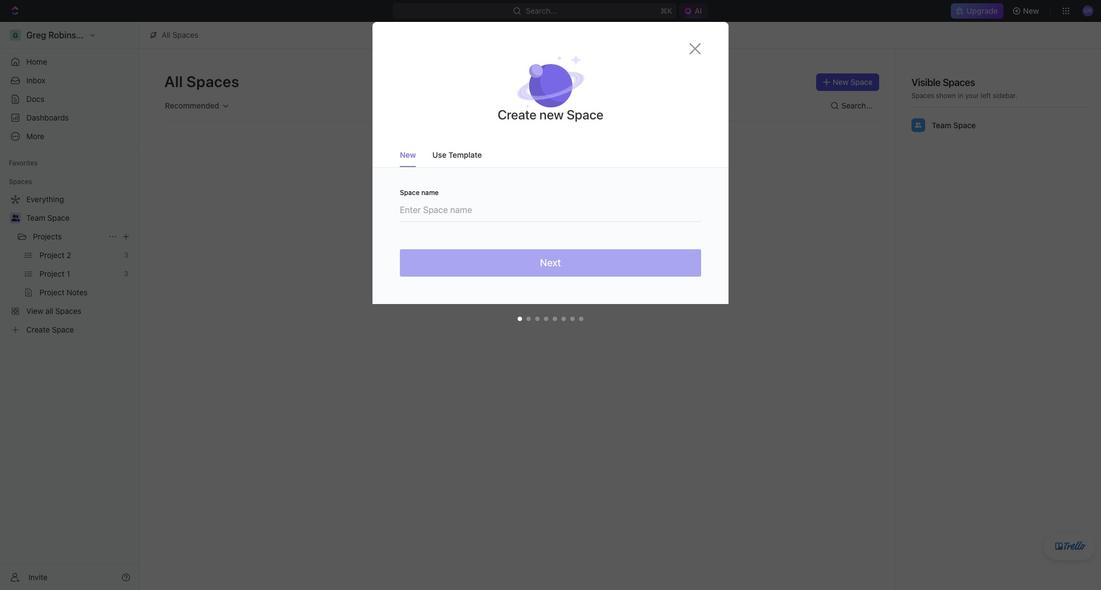 Task type: describe. For each thing, give the bounding box(es) containing it.
upgrade link
[[951, 3, 1004, 19]]

projects
[[33, 232, 62, 241]]

next
[[540, 257, 561, 268]]

name
[[421, 188, 439, 197]]

favorites
[[9, 159, 38, 167]]

new
[[540, 107, 564, 122]]

0 vertical spatial team space
[[932, 120, 976, 130]]

visible spaces spaces shown in your left sidebar.
[[912, 77, 1018, 100]]

create
[[498, 107, 537, 122]]

tree inside sidebar navigation
[[4, 191, 135, 339]]

left
[[981, 91, 991, 100]]

your
[[965, 91, 979, 100]]

Enter Space na﻿me text field
[[400, 196, 701, 221]]

space left name
[[400, 188, 420, 197]]

template
[[449, 150, 482, 159]]

sidebar.
[[993, 91, 1018, 100]]

new for space
[[833, 77, 849, 87]]

home
[[26, 57, 47, 66]]

space inside button
[[851, 77, 873, 87]]

0 vertical spatial all
[[162, 30, 170, 39]]

new for the new button
[[1023, 6, 1039, 15]]

1 horizontal spatial team
[[932, 120, 951, 130]]

sidebar navigation
[[0, 22, 140, 590]]

search... button
[[826, 97, 879, 115]]

inbox link
[[4, 72, 135, 89]]

home link
[[4, 53, 135, 71]]

in
[[958, 91, 964, 100]]

visible
[[912, 77, 941, 88]]

docs
[[26, 94, 44, 104]]

team space link
[[26, 209, 133, 227]]



Task type: locate. For each thing, give the bounding box(es) containing it.
2 horizontal spatial new
[[1023, 6, 1039, 15]]

0 horizontal spatial team space
[[26, 213, 70, 222]]

inbox
[[26, 76, 46, 85]]

space inside sidebar navigation
[[47, 213, 70, 222]]

0 horizontal spatial search...
[[526, 6, 557, 15]]

team right user group image
[[26, 213, 45, 222]]

team right user group icon
[[932, 120, 951, 130]]

1 vertical spatial all spaces
[[164, 72, 239, 90]]

0 vertical spatial new
[[1023, 6, 1039, 15]]

space right new
[[567, 107, 604, 122]]

1 horizontal spatial search...
[[842, 101, 873, 110]]

1 vertical spatial team
[[26, 213, 45, 222]]

space
[[851, 77, 873, 87], [567, 107, 604, 122], [953, 120, 976, 130], [400, 188, 420, 197], [47, 213, 70, 222]]

new right upgrade
[[1023, 6, 1039, 15]]

use
[[432, 150, 447, 159]]

search... inside search... button
[[842, 101, 873, 110]]

tree containing team space
[[4, 191, 135, 339]]

favorites button
[[4, 157, 42, 170]]

space down in
[[953, 120, 976, 130]]

new inside create new space dialog
[[400, 150, 416, 159]]

1 vertical spatial team space
[[26, 213, 70, 222]]

new up search... button
[[833, 77, 849, 87]]

invite
[[28, 572, 48, 582]]

all
[[162, 30, 170, 39], [164, 72, 183, 90]]

create new space
[[498, 107, 604, 122]]

spaces inside sidebar navigation
[[9, 178, 32, 186]]

new inside the new button
[[1023, 6, 1039, 15]]

new space
[[833, 77, 873, 87]]

0 horizontal spatial new
[[400, 150, 416, 159]]

1 horizontal spatial new
[[833, 77, 849, 87]]

0 horizontal spatial team
[[26, 213, 45, 222]]

0 vertical spatial search...
[[526, 6, 557, 15]]

team space
[[932, 120, 976, 130], [26, 213, 70, 222]]

search...
[[526, 6, 557, 15], [842, 101, 873, 110]]

spaces
[[172, 30, 199, 39], [186, 72, 239, 90], [943, 77, 975, 88], [912, 91, 934, 100], [9, 178, 32, 186]]

dashboards
[[26, 113, 69, 122]]

next button
[[400, 249, 701, 277]]

space name
[[400, 188, 439, 197]]

team space down in
[[932, 120, 976, 130]]

user group image
[[11, 215, 19, 221]]

upgrade
[[967, 6, 998, 15]]

new left use
[[400, 150, 416, 159]]

user group image
[[915, 122, 922, 128]]

1 vertical spatial all
[[164, 72, 183, 90]]

team inside sidebar navigation
[[26, 213, 45, 222]]

shown
[[936, 91, 956, 100]]

space up search... button
[[851, 77, 873, 87]]

create new space dialog
[[373, 22, 729, 331]]

all spaces
[[162, 30, 199, 39], [164, 72, 239, 90]]

dashboards link
[[4, 109, 135, 127]]

team space up projects
[[26, 213, 70, 222]]

tree
[[4, 191, 135, 339]]

⌘k
[[660, 6, 672, 15]]

use template
[[432, 150, 482, 159]]

projects link
[[33, 228, 104, 245]]

1 vertical spatial search...
[[842, 101, 873, 110]]

space up projects link
[[47, 213, 70, 222]]

new button
[[1008, 2, 1046, 20]]

new
[[1023, 6, 1039, 15], [833, 77, 849, 87], [400, 150, 416, 159]]

0 vertical spatial all spaces
[[162, 30, 199, 39]]

0 vertical spatial team
[[932, 120, 951, 130]]

1 vertical spatial new
[[833, 77, 849, 87]]

docs link
[[4, 90, 135, 108]]

1 horizontal spatial team space
[[932, 120, 976, 130]]

team
[[932, 120, 951, 130], [26, 213, 45, 222]]

new space button
[[816, 73, 879, 91]]

team space inside team space link
[[26, 213, 70, 222]]

new inside new space button
[[833, 77, 849, 87]]

2 vertical spatial new
[[400, 150, 416, 159]]



Task type: vqa. For each thing, say whether or not it's contained in the screenshot.
Settings link
no



